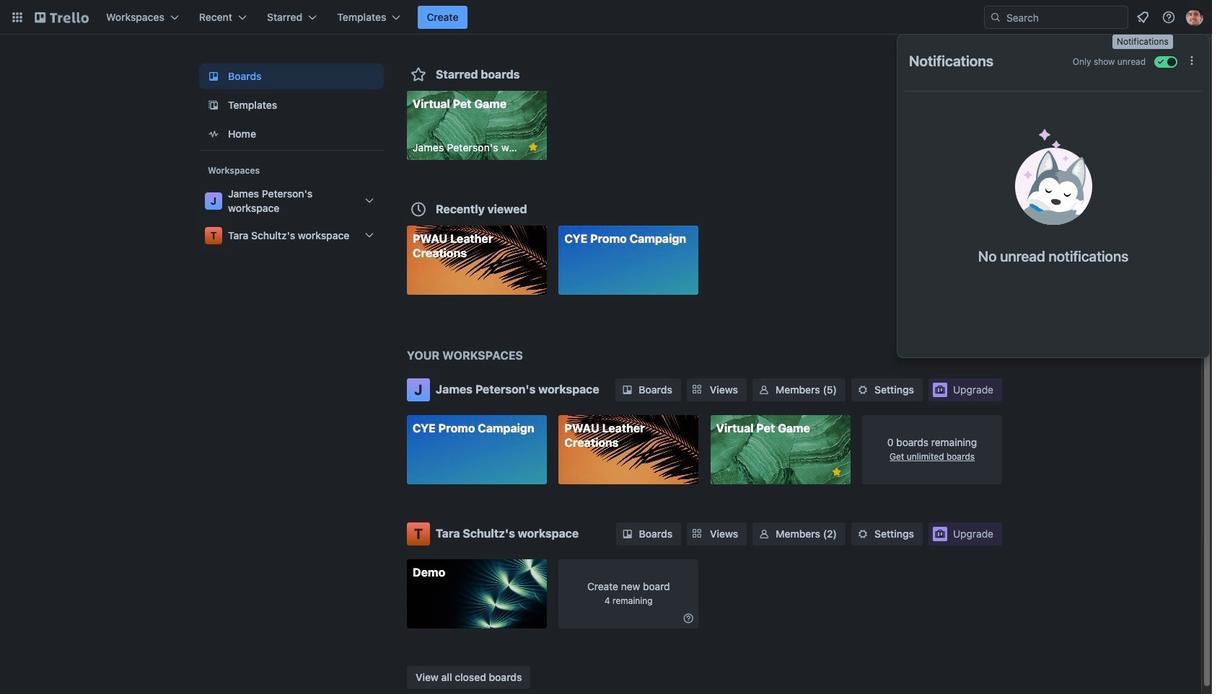Task type: describe. For each thing, give the bounding box(es) containing it.
search image
[[990, 12, 1001, 23]]

0 vertical spatial click to unstar this board. it will be removed from your starred list. image
[[527, 141, 540, 154]]

Search field
[[984, 6, 1128, 29]]

board image
[[205, 68, 222, 85]]



Task type: locate. For each thing, give the bounding box(es) containing it.
open information menu image
[[1162, 10, 1176, 25]]

click to unstar this board. it will be removed from your starred list. image
[[527, 141, 540, 154], [830, 466, 843, 479]]

home image
[[205, 126, 222, 143]]

1 horizontal spatial click to unstar this board. it will be removed from your starred list. image
[[830, 466, 843, 479]]

james peterson (jamespeterson93) image
[[1186, 9, 1203, 26]]

0 horizontal spatial click to unstar this board. it will be removed from your starred list. image
[[527, 141, 540, 154]]

0 notifications image
[[1134, 9, 1152, 26]]

tooltip
[[1113, 35, 1173, 49]]

taco image
[[1015, 129, 1092, 225]]

sm image
[[620, 383, 635, 398], [620, 527, 635, 541], [856, 527, 870, 541]]

primary element
[[0, 0, 1212, 35]]

1 vertical spatial click to unstar this board. it will be removed from your starred list. image
[[830, 466, 843, 479]]

sm image
[[757, 383, 771, 398], [856, 383, 870, 398], [757, 527, 771, 541], [681, 611, 696, 626]]

template board image
[[205, 97, 222, 114]]

back to home image
[[35, 6, 89, 29]]



